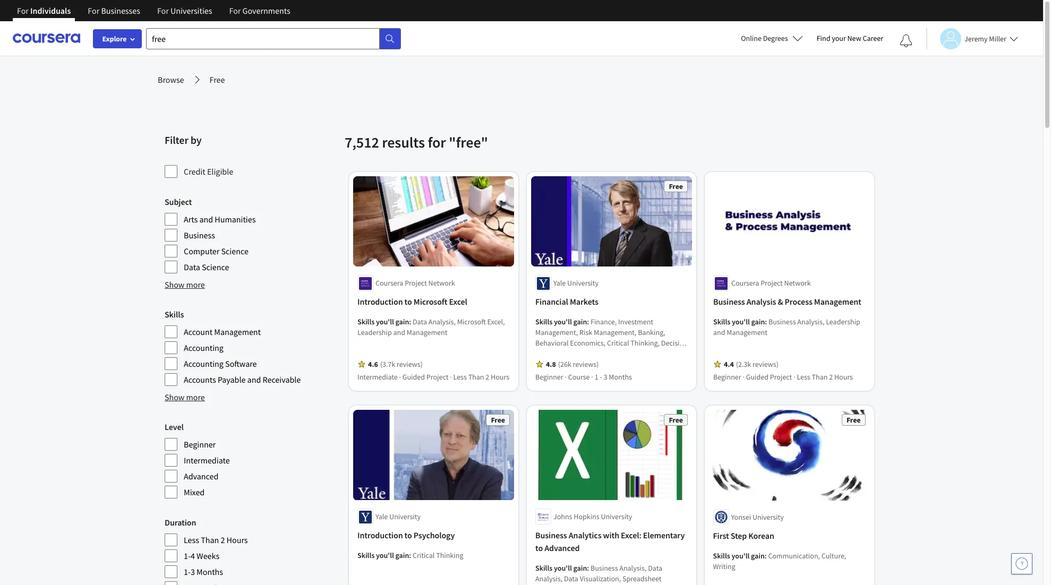 Task type: locate. For each thing, give the bounding box(es) containing it.
coursera up introduction to microsoft excel on the left bottom of the page
[[376, 279, 403, 288]]

free for financial markets
[[669, 182, 683, 191]]

0 vertical spatial 1-
[[184, 551, 191, 562]]

introduction to psychology link
[[358, 530, 510, 542]]

analysis, inside data analysis, microsoft excel, leadership and management
[[429, 317, 456, 327]]

yonsei
[[732, 513, 752, 522]]

critical
[[607, 339, 629, 348], [413, 551, 435, 561]]

management,
[[536, 328, 578, 338], [594, 328, 637, 338]]

data left the model,
[[567, 585, 581, 586]]

0 horizontal spatial less
[[184, 535, 199, 546]]

0 vertical spatial introduction
[[358, 297, 403, 307]]

critical up the innovation,
[[607, 339, 629, 348]]

0 vertical spatial advanced
[[184, 471, 219, 482]]

to for psychology
[[405, 531, 412, 541]]

1 horizontal spatial network
[[785, 279, 811, 288]]

beginner for beginner · guided project · less than 2 hours
[[714, 373, 742, 382]]

3 down 4
[[191, 567, 195, 578]]

science down humanities
[[221, 246, 249, 257]]

to up 'software,'
[[536, 543, 543, 554]]

advanced up mixed
[[184, 471, 219, 482]]

1 horizontal spatial 2
[[486, 373, 489, 382]]

hopkins
[[574, 513, 600, 522]]

show more
[[165, 279, 205, 290], [165, 392, 205, 403]]

management, down finance,
[[594, 328, 637, 338]]

business up 'visualization,'
[[591, 564, 618, 574]]

: up 'visualization,'
[[587, 564, 589, 574]]

"free"
[[449, 133, 488, 152]]

excel
[[449, 297, 467, 307]]

gain for business analysis & process management
[[752, 317, 765, 327]]

science down the computer science
[[202, 262, 229, 273]]

business analysis, leadership and management
[[714, 317, 861, 338]]

project up introduction to microsoft excel on the left bottom of the page
[[405, 279, 427, 288]]

2 more from the top
[[186, 392, 205, 403]]

business for business
[[184, 230, 215, 241]]

1 horizontal spatial months
[[609, 373, 632, 382]]

1 horizontal spatial microsoft
[[457, 317, 486, 327]]

2 for process
[[829, 373, 833, 382]]

to for microsoft
[[405, 297, 412, 307]]

skills up 'software,'
[[536, 564, 553, 574]]

intermediate down 4.6
[[358, 373, 398, 382]]

microsoft for to
[[414, 297, 448, 307]]

compliance,
[[587, 360, 626, 369]]

show more button for accounts
[[165, 391, 205, 404]]

step
[[731, 531, 747, 541]]

decision inside finance, investment management, risk management, banking, behavioral economics, critical thinking, decision making, financial analysis, innovation, regulations and compliance, leadership and management
[[661, 339, 688, 348]]

and up '4.6 (3.7k reviews)'
[[393, 328, 405, 338]]

data analysis, microsoft excel, leadership and management
[[358, 317, 505, 338]]

business left analysis
[[714, 297, 745, 307]]

hours for introduction to microsoft excel
[[491, 373, 510, 382]]

skills
[[165, 309, 184, 320], [358, 317, 375, 327], [536, 317, 553, 327], [714, 317, 731, 327], [358, 551, 375, 561], [714, 551, 731, 561], [536, 564, 553, 574]]

months
[[609, 373, 632, 382], [197, 567, 223, 578]]

:
[[409, 317, 411, 327], [587, 317, 589, 327], [765, 317, 767, 327], [409, 551, 411, 561], [765, 551, 767, 561], [587, 564, 589, 574]]

coursera project network for analysis
[[732, 279, 811, 288]]

2 coursera project network from the left
[[732, 279, 811, 288]]

management down 'regulations'
[[536, 371, 576, 380]]

2 show more from the top
[[165, 392, 205, 403]]

business down the &
[[769, 317, 796, 327]]

introduction for introduction to psychology
[[358, 531, 403, 541]]

0 vertical spatial microsoft
[[414, 297, 448, 307]]

skills you'll gain : for step
[[714, 551, 769, 561]]

network for excel
[[429, 279, 455, 288]]

you'll for business analytics with excel: elementary to advanced
[[554, 564, 572, 574]]

0 horizontal spatial guided
[[403, 373, 425, 382]]

3 reviews) from the left
[[753, 360, 779, 369]]

finance,
[[591, 317, 617, 327]]

innovation,
[[620, 349, 655, 359]]

advanced down 'analytics'
[[545, 543, 580, 554]]

explore button
[[93, 29, 142, 48]]

skills for financial markets
[[536, 317, 553, 327]]

gain up risk
[[574, 317, 587, 327]]

intermediate · guided project · less than 2 hours
[[358, 373, 510, 382]]

0 vertical spatial more
[[186, 279, 205, 290]]

financial inside finance, investment management, risk management, banking, behavioral economics, critical thinking, decision making, financial analysis, innovation, regulations and compliance, leadership and management
[[561, 349, 590, 359]]

1 vertical spatial show
[[165, 392, 185, 403]]

2 for from the left
[[88, 5, 99, 16]]

introduction to microsoft excel
[[358, 297, 467, 307]]

korean
[[749, 531, 775, 541]]

1 vertical spatial decision
[[605, 585, 631, 586]]

skills up 4.4 on the bottom right
[[714, 317, 731, 327]]

data inside data analysis, microsoft excel, leadership and management
[[413, 317, 427, 327]]

1 vertical spatial financial
[[561, 349, 590, 359]]

university up markets
[[567, 279, 599, 288]]

None search field
[[146, 28, 401, 49]]

analysis, down process
[[798, 317, 825, 327]]

0 vertical spatial 3
[[604, 373, 608, 382]]

data down "computer"
[[184, 262, 200, 273]]

you'll
[[376, 317, 394, 327], [554, 317, 572, 327], [732, 317, 750, 327], [376, 551, 394, 561], [732, 551, 750, 561], [554, 564, 572, 574]]

0 horizontal spatial 2
[[221, 535, 225, 546]]

1- left weeks
[[184, 551, 191, 562]]

1 horizontal spatial advanced
[[545, 543, 580, 554]]

gain down analysis
[[752, 317, 765, 327]]

financial up 4.8 (26k reviews)
[[561, 349, 590, 359]]

1 vertical spatial show more button
[[165, 391, 205, 404]]

skills you'll gain : down introduction to microsoft excel on the left bottom of the page
[[358, 317, 413, 327]]

and right arts
[[199, 214, 213, 225]]

governments
[[243, 5, 290, 16]]

show more for accounts payable and receivable
[[165, 392, 205, 403]]

computer science
[[184, 246, 249, 257]]

0 vertical spatial yale
[[554, 279, 566, 288]]

subject group
[[165, 196, 338, 274]]

1 guided from the left
[[403, 373, 425, 382]]

gain for introduction to microsoft excel
[[396, 317, 409, 327]]

3 inside duration group
[[191, 567, 195, 578]]

0 vertical spatial critical
[[607, 339, 629, 348]]

accounting for accounting
[[184, 343, 224, 353]]

network for process
[[785, 279, 811, 288]]

months inside duration group
[[197, 567, 223, 578]]

2 for excel
[[486, 373, 489, 382]]

: down korean
[[765, 551, 767, 561]]

reviews) for markets
[[573, 360, 599, 369]]

for left businesses
[[88, 5, 99, 16]]

culture,
[[822, 551, 847, 561]]

2 guided from the left
[[746, 373, 769, 382]]

gain down korean
[[752, 551, 765, 561]]

for governments
[[229, 5, 290, 16]]

receivable
[[263, 375, 301, 385]]

3 right -
[[604, 373, 608, 382]]

show down data science
[[165, 279, 185, 290]]

more for accounts
[[186, 392, 205, 403]]

0 vertical spatial accounting
[[184, 343, 224, 353]]

introduction for introduction to microsoft excel
[[358, 297, 403, 307]]

1-4 weeks
[[184, 551, 220, 562]]

1 horizontal spatial management,
[[594, 328, 637, 338]]

management inside finance, investment management, risk management, banking, behavioral economics, critical thinking, decision making, financial analysis, innovation, regulations and compliance, leadership and management
[[536, 371, 576, 380]]

0 vertical spatial decision
[[661, 339, 688, 348]]

microsoft down excel
[[457, 317, 486, 327]]

show more down data science
[[165, 279, 205, 290]]

2 · from the left
[[450, 373, 452, 382]]

show more button down data science
[[165, 278, 205, 291]]

you'll down introduction to psychology
[[376, 551, 394, 561]]

2 horizontal spatial 2
[[829, 373, 833, 382]]

skills up behavioral
[[536, 317, 553, 327]]

0 vertical spatial yale university
[[554, 279, 599, 288]]

1 vertical spatial yale university
[[376, 513, 421, 522]]

skills up account
[[165, 309, 184, 320]]

0 vertical spatial show more
[[165, 279, 205, 290]]

jeremy
[[965, 34, 988, 43]]

intermediate up mixed
[[184, 455, 230, 466]]

gain down introduction to microsoft excel on the left bottom of the page
[[396, 317, 409, 327]]

1 horizontal spatial making,
[[633, 585, 657, 586]]

beginner down 4.8
[[536, 373, 564, 382]]

project up the &
[[761, 279, 783, 288]]

2 accounting from the top
[[184, 359, 224, 369]]

coursera project network up introduction to microsoft excel on the left bottom of the page
[[376, 279, 455, 288]]

1 show more button from the top
[[165, 278, 205, 291]]

microsoft inside data analysis, microsoft excel, leadership and management
[[457, 317, 486, 327]]

1 vertical spatial intermediate
[[184, 455, 230, 466]]

0 horizontal spatial coursera
[[376, 279, 403, 288]]

elementary
[[643, 531, 685, 541]]

advanced inside business analytics with excel: elementary to advanced
[[545, 543, 580, 554]]

1 more from the top
[[186, 279, 205, 290]]

0 horizontal spatial decision
[[605, 585, 631, 586]]

1 vertical spatial making,
[[633, 585, 657, 586]]

intermediate inside level group
[[184, 455, 230, 466]]

find your new career
[[817, 33, 884, 43]]

yale university for markets
[[554, 279, 599, 288]]

you'll up writing
[[732, 551, 750, 561]]

accounts payable and receivable
[[184, 375, 301, 385]]

coursera image
[[13, 30, 80, 47]]

business analysis, data analysis, data visualization, spreadsheet software, data model, decision making, microso
[[536, 564, 687, 586]]

1 horizontal spatial critical
[[607, 339, 629, 348]]

business inside subject group
[[184, 230, 215, 241]]

2 coursera from the left
[[732, 279, 759, 288]]

1 coursera from the left
[[376, 279, 403, 288]]

and inside data analysis, microsoft excel, leadership and management
[[393, 328, 405, 338]]

business down johns
[[536, 531, 567, 541]]

1 horizontal spatial intermediate
[[358, 373, 398, 382]]

1 horizontal spatial than
[[468, 373, 484, 382]]

0 horizontal spatial advanced
[[184, 471, 219, 482]]

skills you'll gain : up 'software,'
[[536, 564, 591, 574]]

help center image
[[1016, 558, 1029, 571]]

yale for introduction
[[376, 513, 388, 522]]

1 introduction from the top
[[358, 297, 403, 307]]

yale up the financial markets
[[554, 279, 566, 288]]

microsoft up data analysis, microsoft excel, leadership and management
[[414, 297, 448, 307]]

: down analysis
[[765, 317, 767, 327]]

reviews) for analysis
[[753, 360, 779, 369]]

yonsei university
[[732, 513, 784, 522]]

1 vertical spatial advanced
[[545, 543, 580, 554]]

2 1- from the top
[[184, 567, 191, 578]]

2
[[486, 373, 489, 382], [829, 373, 833, 382], [221, 535, 225, 546]]

0 vertical spatial leadership
[[826, 317, 861, 327]]

2 horizontal spatial than
[[812, 373, 828, 382]]

beginner for beginner · course · 1 - 3 months
[[536, 373, 564, 382]]

1- for 4
[[184, 551, 191, 562]]

0 horizontal spatial hours
[[227, 535, 248, 546]]

accounting for accounting software
[[184, 359, 224, 369]]

software
[[225, 359, 257, 369]]

making, inside finance, investment management, risk management, banking, behavioral economics, critical thinking, decision making, financial analysis, innovation, regulations and compliance, leadership and management
[[536, 349, 560, 359]]

skills up writing
[[714, 551, 731, 561]]

decision inside business analysis, data analysis, data visualization, spreadsheet software, data model, decision making, microso
[[605, 585, 631, 586]]

1 accounting from the top
[[184, 343, 224, 353]]

0 vertical spatial science
[[221, 246, 249, 257]]

financial left markets
[[536, 297, 568, 307]]

1 horizontal spatial beginner
[[536, 373, 564, 382]]

duration
[[165, 517, 196, 528]]

and inside business analysis, leadership and management
[[714, 328, 725, 338]]

beginner inside level group
[[184, 439, 216, 450]]

business inside business analytics with excel: elementary to advanced
[[536, 531, 567, 541]]

1 management, from the left
[[536, 328, 578, 338]]

you'll for introduction to microsoft excel
[[376, 317, 394, 327]]

0 horizontal spatial intermediate
[[184, 455, 230, 466]]

and down the software
[[247, 375, 261, 385]]

0 horizontal spatial months
[[197, 567, 223, 578]]

data down introduction to microsoft excel on the left bottom of the page
[[413, 317, 427, 327]]

coursera for introduction
[[376, 279, 403, 288]]

for left the governments
[[229, 5, 241, 16]]

less for excel
[[453, 373, 467, 382]]

1 horizontal spatial yale university
[[554, 279, 599, 288]]

1 vertical spatial months
[[197, 567, 223, 578]]

yale
[[554, 279, 566, 288], [376, 513, 388, 522]]

: for business analysis & process management
[[765, 317, 767, 327]]

skills down introduction to psychology
[[358, 551, 375, 561]]

0 vertical spatial to
[[405, 297, 412, 307]]

analysis, for excel:
[[620, 564, 647, 574]]

and down banking,
[[663, 360, 675, 369]]

-
[[600, 373, 602, 382]]

introduction to psychology
[[358, 531, 455, 541]]

business inside business analysis, leadership and management
[[769, 317, 796, 327]]

you'll up 'software,'
[[554, 564, 572, 574]]

0 vertical spatial show
[[165, 279, 185, 290]]

data
[[184, 262, 200, 273], [413, 317, 427, 327], [648, 564, 663, 574], [564, 575, 579, 584], [567, 585, 581, 586]]

reviews) up beginner · guided project · less than 2 hours
[[753, 360, 779, 369]]

analysis, up compliance,
[[591, 349, 618, 359]]

2 vertical spatial leadership
[[628, 360, 662, 369]]

1 for from the left
[[17, 5, 29, 16]]

0 vertical spatial show more button
[[165, 278, 205, 291]]

risk
[[580, 328, 593, 338]]

skills you'll gain : up writing
[[714, 551, 769, 561]]

business for business analysis & process management
[[714, 297, 745, 307]]

you'll down introduction to microsoft excel on the left bottom of the page
[[376, 317, 394, 327]]

advanced inside level group
[[184, 471, 219, 482]]

0 horizontal spatial network
[[429, 279, 455, 288]]

business inside business analysis, data analysis, data visualization, spreadsheet software, data model, decision making, microso
[[591, 564, 618, 574]]

2 show more button from the top
[[165, 391, 205, 404]]

1 vertical spatial more
[[186, 392, 205, 403]]

analysis,
[[429, 317, 456, 327], [798, 317, 825, 327], [591, 349, 618, 359], [620, 564, 647, 574], [536, 575, 563, 584]]

decision
[[661, 339, 688, 348], [605, 585, 631, 586]]

business analytics with excel: elementary to advanced link
[[536, 530, 688, 555]]

1 vertical spatial introduction
[[358, 531, 403, 541]]

project
[[405, 279, 427, 288], [761, 279, 783, 288], [427, 373, 449, 382], [770, 373, 792, 382]]

0 horizontal spatial than
[[201, 535, 219, 546]]

yale up introduction to psychology
[[376, 513, 388, 522]]

accounting down account
[[184, 343, 224, 353]]

1 vertical spatial to
[[405, 531, 412, 541]]

making,
[[536, 349, 560, 359], [633, 585, 657, 586]]

0 horizontal spatial microsoft
[[414, 297, 448, 307]]

beginner
[[536, 373, 564, 382], [714, 373, 742, 382], [184, 439, 216, 450]]

you'll for first step korean
[[732, 551, 750, 561]]

management inside skills group
[[214, 327, 261, 337]]

guided down 4.4 (2.3k reviews)
[[746, 373, 769, 382]]

months down compliance,
[[609, 373, 632, 382]]

1 horizontal spatial coursera project network
[[732, 279, 811, 288]]

making, up 4.8
[[536, 349, 560, 359]]

more for data
[[186, 279, 205, 290]]

data science
[[184, 262, 229, 273]]

accounting up accounts
[[184, 359, 224, 369]]

1 network from the left
[[429, 279, 455, 288]]

leadership
[[826, 317, 861, 327], [358, 328, 392, 338], [628, 360, 662, 369]]

beginner up mixed
[[184, 439, 216, 450]]

jeremy miller button
[[927, 28, 1018, 49]]

0 vertical spatial intermediate
[[358, 373, 398, 382]]

skills up 4.6
[[358, 317, 375, 327]]

and up 4.4 on the bottom right
[[714, 328, 725, 338]]

1 vertical spatial 1-
[[184, 567, 191, 578]]

0 horizontal spatial coursera project network
[[376, 279, 455, 288]]

1 show more from the top
[[165, 279, 205, 290]]

1 coursera project network from the left
[[376, 279, 455, 288]]

financial markets
[[536, 297, 599, 307]]

intermediate for intermediate · guided project · less than 2 hours
[[358, 373, 398, 382]]

coursera project network up the &
[[732, 279, 811, 288]]

decision for analytics
[[605, 585, 631, 586]]

management up (2.3k
[[727, 328, 768, 338]]

1 horizontal spatial hours
[[491, 373, 510, 382]]

2 horizontal spatial reviews)
[[753, 360, 779, 369]]

coursera project network for to
[[376, 279, 455, 288]]

accounting software
[[184, 359, 257, 369]]

introduction
[[358, 297, 403, 307], [358, 531, 403, 541]]

for
[[17, 5, 29, 16], [88, 5, 99, 16], [157, 5, 169, 16], [229, 5, 241, 16]]

leadership inside business analysis, leadership and management
[[826, 317, 861, 327]]

decision down 'visualization,'
[[605, 585, 631, 586]]

decision down banking,
[[661, 339, 688, 348]]

0 horizontal spatial leadership
[[358, 328, 392, 338]]

coursera up analysis
[[732, 279, 759, 288]]

1 horizontal spatial yale
[[554, 279, 566, 288]]

management inside data analysis, microsoft excel, leadership and management
[[407, 328, 448, 338]]

2 horizontal spatial beginner
[[714, 373, 742, 382]]

less for process
[[797, 373, 811, 382]]

1 vertical spatial yale
[[376, 513, 388, 522]]

2 network from the left
[[785, 279, 811, 288]]

2 horizontal spatial hours
[[835, 373, 853, 382]]

1 horizontal spatial coursera
[[732, 279, 759, 288]]

arts and humanities
[[184, 214, 256, 225]]

online degrees button
[[733, 27, 812, 50]]

skills for first step korean
[[714, 551, 731, 561]]

0 horizontal spatial making,
[[536, 349, 560, 359]]

1 vertical spatial microsoft
[[457, 317, 486, 327]]

hours for business analysis & process management
[[835, 373, 853, 382]]

skills you'll gain : down the financial markets
[[536, 317, 591, 327]]

1-
[[184, 551, 191, 562], [184, 567, 191, 578]]

reviews)
[[397, 360, 423, 369], [573, 360, 599, 369], [753, 360, 779, 369]]

2 horizontal spatial less
[[797, 373, 811, 382]]

more down data science
[[186, 279, 205, 290]]

3 for from the left
[[157, 5, 169, 16]]

1 · from the left
[[399, 373, 401, 382]]

making, inside business analysis, data analysis, data visualization, spreadsheet software, data model, decision making, microso
[[633, 585, 657, 586]]

2 horizontal spatial leadership
[[826, 317, 861, 327]]

1 horizontal spatial decision
[[661, 339, 688, 348]]

1 1- from the top
[[184, 551, 191, 562]]

analysis, down 'introduction to microsoft excel' link
[[429, 317, 456, 327]]

first
[[714, 531, 730, 541]]

skills you'll gain : for analysis
[[714, 317, 769, 327]]

2 introduction from the top
[[358, 531, 403, 541]]

: up risk
[[587, 317, 589, 327]]

analysis, up spreadsheet
[[620, 564, 647, 574]]

making, for business analytics with excel: elementary to advanced
[[633, 585, 657, 586]]

analysis, inside business analysis, leadership and management
[[798, 317, 825, 327]]

for for universities
[[157, 5, 169, 16]]

management down 'introduction to microsoft excel' link
[[407, 328, 448, 338]]

1 horizontal spatial reviews)
[[573, 360, 599, 369]]

leadership inside data analysis, microsoft excel, leadership and management
[[358, 328, 392, 338]]

1 horizontal spatial less
[[453, 373, 467, 382]]

1 vertical spatial accounting
[[184, 359, 224, 369]]

you'll down analysis
[[732, 317, 750, 327]]

gain up the model,
[[574, 564, 587, 574]]

management, up behavioral
[[536, 328, 578, 338]]

yale university
[[554, 279, 599, 288], [376, 513, 421, 522]]

economics,
[[570, 339, 606, 348]]

1- down 4
[[184, 567, 191, 578]]

show more button
[[165, 278, 205, 291], [165, 391, 205, 404]]

1 vertical spatial science
[[202, 262, 229, 273]]

0 horizontal spatial management,
[[536, 328, 578, 338]]

university up with
[[601, 513, 632, 522]]

analysis, inside finance, investment management, risk management, banking, behavioral economics, critical thinking, decision making, financial analysis, innovation, regulations and compliance, leadership and management
[[591, 349, 618, 359]]

2 vertical spatial to
[[536, 543, 543, 554]]

business up "computer"
[[184, 230, 215, 241]]

university
[[567, 279, 599, 288], [389, 513, 421, 522], [601, 513, 632, 522], [753, 513, 784, 522]]

1 horizontal spatial guided
[[746, 373, 769, 382]]

2 reviews) from the left
[[573, 360, 599, 369]]

your
[[832, 33, 846, 43]]

level group
[[165, 421, 338, 499]]

4.8 (26k reviews)
[[546, 360, 599, 369]]

2 show from the top
[[165, 392, 185, 403]]

university up korean
[[753, 513, 784, 522]]

1 show from the top
[[165, 279, 185, 290]]

science for computer science
[[221, 246, 249, 257]]

0 horizontal spatial critical
[[413, 551, 435, 561]]

0 horizontal spatial yale
[[376, 513, 388, 522]]

find your new career link
[[812, 32, 889, 45]]

4 for from the left
[[229, 5, 241, 16]]

1 horizontal spatial leadership
[[628, 360, 662, 369]]

guided
[[403, 373, 425, 382], [746, 373, 769, 382]]

for left individuals
[[17, 5, 29, 16]]

0 horizontal spatial yale university
[[376, 513, 421, 522]]

0 horizontal spatial reviews)
[[397, 360, 423, 369]]

1 vertical spatial leadership
[[358, 328, 392, 338]]

software,
[[536, 585, 565, 586]]

0 vertical spatial making,
[[536, 349, 560, 359]]

0 horizontal spatial beginner
[[184, 439, 216, 450]]

1 vertical spatial show more
[[165, 392, 205, 403]]

0 horizontal spatial 3
[[191, 567, 195, 578]]

skills inside group
[[165, 309, 184, 320]]

1 reviews) from the left
[[397, 360, 423, 369]]

less
[[453, 373, 467, 382], [797, 373, 811, 382], [184, 535, 199, 546]]

1 vertical spatial 3
[[191, 567, 195, 578]]



Task type: vqa. For each thing, say whether or not it's contained in the screenshot.
Additional
no



Task type: describe. For each thing, give the bounding box(es) containing it.
and inside skills group
[[247, 375, 261, 385]]

making, for financial markets
[[536, 349, 560, 359]]

writing
[[714, 562, 736, 572]]

university for introduction
[[389, 513, 421, 522]]

for
[[428, 133, 446, 152]]

4.8
[[546, 360, 556, 369]]

finance, investment management, risk management, banking, behavioral economics, critical thinking, decision making, financial analysis, innovation, regulations and compliance, leadership and management
[[536, 317, 688, 380]]

humanities
[[215, 214, 256, 225]]

2 management, from the left
[[594, 328, 637, 338]]

5 · from the left
[[743, 373, 745, 382]]

leadership inside finance, investment management, risk management, banking, behavioral economics, critical thinking, decision making, financial analysis, innovation, regulations and compliance, leadership and management
[[628, 360, 662, 369]]

guided for to
[[403, 373, 425, 382]]

online degrees
[[741, 33, 788, 43]]

6 · from the left
[[794, 373, 796, 382]]

johns
[[554, 513, 572, 522]]

project down data analysis, microsoft excel, leadership and management
[[427, 373, 449, 382]]

intermediate for intermediate
[[184, 455, 230, 466]]

university for first
[[753, 513, 784, 522]]

introduction to microsoft excel link
[[358, 296, 510, 308]]

and up course
[[574, 360, 586, 369]]

analysis, for excel
[[429, 317, 456, 327]]

show more button for data
[[165, 278, 205, 291]]

skills for introduction to microsoft excel
[[358, 317, 375, 327]]

thinking,
[[631, 339, 660, 348]]

management right process
[[814, 297, 862, 307]]

excel:
[[621, 531, 642, 541]]

business analysis & process management
[[714, 297, 862, 307]]

beginner for beginner
[[184, 439, 216, 450]]

new
[[848, 33, 862, 43]]

1-3 months
[[184, 567, 223, 578]]

career
[[863, 33, 884, 43]]

data inside subject group
[[184, 262, 200, 273]]

markets
[[570, 297, 599, 307]]

first step korean
[[714, 531, 775, 541]]

1 horizontal spatial 3
[[604, 373, 608, 382]]

accounts
[[184, 375, 216, 385]]

less inside duration group
[[184, 535, 199, 546]]

business analysis & process management link
[[714, 296, 866, 308]]

(26k
[[558, 360, 572, 369]]

account management
[[184, 327, 261, 337]]

banking,
[[638, 328, 666, 338]]

0 vertical spatial financial
[[536, 297, 568, 307]]

yale university for to
[[376, 513, 421, 522]]

skills you'll gain : for markets
[[536, 317, 591, 327]]

business for business analytics with excel: elementary to advanced
[[536, 531, 567, 541]]

university for financial
[[567, 279, 599, 288]]

1- for 3
[[184, 567, 191, 578]]

analysis
[[747, 297, 776, 307]]

yale for financial
[[554, 279, 566, 288]]

(2.3k
[[736, 360, 751, 369]]

4 · from the left
[[592, 373, 593, 382]]

psychology
[[414, 531, 455, 541]]

level
[[165, 422, 184, 432]]

process
[[785, 297, 813, 307]]

for individuals
[[17, 5, 71, 16]]

mixed
[[184, 487, 205, 498]]

1 vertical spatial critical
[[413, 551, 435, 561]]

analysis, for process
[[798, 317, 825, 327]]

4.4 (2.3k reviews)
[[724, 360, 779, 369]]

skills for business analytics with excel: elementary to advanced
[[536, 564, 553, 574]]

johns hopkins university
[[554, 513, 632, 522]]

gain for business analytics with excel: elementary to advanced
[[574, 564, 587, 574]]

gain down introduction to psychology
[[396, 551, 409, 561]]

: for financial markets
[[587, 317, 589, 327]]

skills you'll gain : for analytics
[[536, 564, 591, 574]]

analysis, up 'software,'
[[536, 575, 563, 584]]

browse link
[[158, 73, 184, 86]]

universities
[[171, 5, 212, 16]]

for businesses
[[88, 5, 140, 16]]

browse
[[158, 74, 184, 85]]

: for introduction to microsoft excel
[[409, 317, 411, 327]]

4.6
[[368, 360, 378, 369]]

show for data
[[165, 279, 185, 290]]

financial markets link
[[536, 296, 688, 308]]

beginner · guided project · less than 2 hours
[[714, 373, 853, 382]]

filter by
[[165, 133, 202, 147]]

show for accounts
[[165, 392, 185, 403]]

&
[[778, 297, 783, 307]]

credit
[[184, 166, 205, 177]]

3 · from the left
[[565, 373, 567, 382]]

businesses
[[101, 5, 140, 16]]

for for individuals
[[17, 5, 29, 16]]

gain for first step korean
[[752, 551, 765, 561]]

decision for markets
[[661, 339, 688, 348]]

project down 4.4 (2.3k reviews)
[[770, 373, 792, 382]]

than for excel
[[468, 373, 484, 382]]

: for first step korean
[[765, 551, 767, 561]]

skills you'll gain : for to
[[358, 317, 413, 327]]

model,
[[582, 585, 603, 586]]

payable
[[218, 375, 246, 385]]

than for process
[[812, 373, 828, 382]]

spreadsheet
[[623, 575, 662, 584]]

1
[[595, 373, 599, 382]]

: down introduction to psychology
[[409, 551, 411, 561]]

duration group
[[165, 516, 338, 586]]

regulations
[[536, 360, 572, 369]]

communication, culture, writing
[[714, 551, 847, 572]]

less than 2 hours
[[184, 535, 248, 546]]

reviews) for to
[[397, 360, 423, 369]]

4
[[191, 551, 195, 562]]

banner navigation
[[9, 0, 299, 29]]

business analytics with excel: elementary to advanced
[[536, 531, 685, 554]]

skills you'll gain : critical thinking
[[358, 551, 464, 561]]

for for businesses
[[88, 5, 99, 16]]

miller
[[989, 34, 1007, 43]]

to inside business analytics with excel: elementary to advanced
[[536, 543, 543, 554]]

find
[[817, 33, 831, 43]]

and inside subject group
[[199, 214, 213, 225]]

skills for business analysis & process management
[[714, 317, 731, 327]]

microsoft for analysis,
[[457, 317, 486, 327]]

computer
[[184, 246, 220, 257]]

hours inside duration group
[[227, 535, 248, 546]]

gain for financial markets
[[574, 317, 587, 327]]

business for business analysis, leadership and management
[[769, 317, 796, 327]]

free for first step korean
[[847, 416, 861, 425]]

behavioral
[[536, 339, 569, 348]]

investment
[[618, 317, 654, 327]]

critical inside finance, investment management, risk management, banking, behavioral economics, critical thinking, decision making, financial analysis, innovation, regulations and compliance, leadership and management
[[607, 339, 629, 348]]

communication,
[[769, 551, 821, 561]]

management inside business analysis, leadership and management
[[727, 328, 768, 338]]

free for business analytics with excel: elementary to advanced
[[669, 416, 683, 425]]

with
[[603, 531, 620, 541]]

(3.7k
[[380, 360, 395, 369]]

: for business analytics with excel: elementary to advanced
[[587, 564, 589, 574]]

2 inside duration group
[[221, 535, 225, 546]]

excel,
[[487, 317, 505, 327]]

business for business analysis, data analysis, data visualization, spreadsheet software, data model, decision making, microso
[[591, 564, 618, 574]]

data up 'software,'
[[564, 575, 579, 584]]

filter
[[165, 133, 188, 147]]

science for data science
[[202, 262, 229, 273]]

by
[[191, 133, 202, 147]]

7,512 results for "free"
[[345, 133, 488, 152]]

than inside duration group
[[201, 535, 219, 546]]

for for governments
[[229, 5, 241, 16]]

you'll for financial markets
[[554, 317, 572, 327]]

show notifications image
[[900, 35, 913, 47]]

weeks
[[197, 551, 220, 562]]

show more for data science
[[165, 279, 205, 290]]

explore
[[102, 34, 127, 44]]

you'll for business analysis & process management
[[732, 317, 750, 327]]

free for introduction to psychology
[[491, 416, 505, 425]]

guided for analysis
[[746, 373, 769, 382]]

0 vertical spatial months
[[609, 373, 632, 382]]

individuals
[[30, 5, 71, 16]]

What do you want to learn? text field
[[146, 28, 380, 49]]

skills group
[[165, 308, 338, 387]]

first step korean link
[[714, 530, 866, 542]]

account
[[184, 327, 213, 337]]

degrees
[[763, 33, 788, 43]]

course
[[568, 373, 590, 382]]

coursera for business
[[732, 279, 759, 288]]

credit eligible
[[184, 166, 233, 177]]

data up spreadsheet
[[648, 564, 663, 574]]

subject
[[165, 197, 192, 207]]



